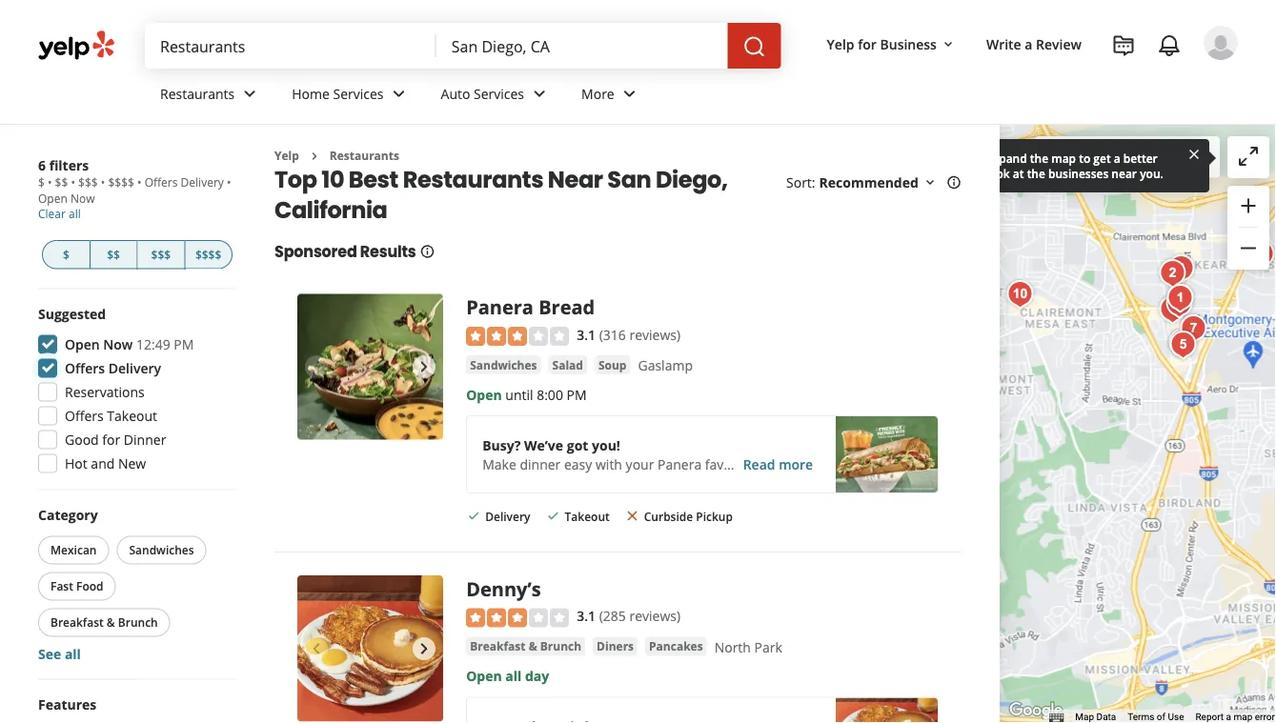 Task type: locate. For each thing, give the bounding box(es) containing it.
takeout
[[107, 407, 157, 425], [565, 509, 610, 525]]

1 horizontal spatial brunch
[[540, 639, 582, 655]]

1 3.1 from the top
[[577, 325, 596, 344]]

0 horizontal spatial a
[[1025, 35, 1033, 53]]

a
[[1025, 35, 1033, 53], [1114, 150, 1121, 166], [1226, 712, 1232, 723]]

0 vertical spatial for
[[858, 35, 877, 53]]

2 3.1 from the top
[[577, 607, 596, 626]]

for for yelp
[[858, 35, 877, 53]]

2 horizontal spatial a
[[1226, 712, 1232, 723]]

all inside group
[[65, 645, 81, 663]]

1 horizontal spatial services
[[474, 84, 524, 103]]

offers up good
[[65, 407, 104, 425]]

at
[[1013, 165, 1024, 181]]

24 chevron down v2 image right auto services
[[528, 82, 551, 105]]

reviews) for denny's
[[630, 607, 681, 626]]

open inside group
[[65, 336, 100, 354]]

1 vertical spatial breakfast
[[470, 639, 526, 655]]

& for right breakfast & brunch button
[[529, 639, 537, 655]]

pm right 12:49
[[174, 336, 194, 354]]

16 checkmark v2 image
[[466, 509, 482, 524]]

24 chevron down v2 image inside home services link
[[388, 82, 410, 105]]

map left to
[[1052, 150, 1076, 166]]

all left day
[[506, 667, 522, 686]]

map left error
[[1234, 712, 1253, 723]]

slideshow element for denny's
[[297, 576, 443, 722]]

0 horizontal spatial yelp
[[275, 148, 299, 163]]

slideshow element for panera bread
[[297, 294, 443, 440]]

24 chevron down v2 image inside auto services link
[[528, 82, 551, 105]]

1 horizontal spatial restaurants link
[[330, 148, 399, 163]]

salad button
[[549, 355, 587, 374]]

16 info v2 image right results on the left
[[420, 244, 435, 259]]

2 • from the left
[[71, 174, 75, 190]]

24 chevron down v2 image inside more 'link'
[[618, 82, 641, 105]]

breakfast & brunch button up day
[[466, 637, 585, 656]]

5 • from the left
[[227, 174, 231, 190]]

0 horizontal spatial $$$
[[78, 174, 98, 190]]

panera bread link
[[466, 294, 595, 320]]

north
[[715, 638, 751, 656]]

soup button
[[595, 355, 631, 374]]

curbside
[[644, 509, 693, 525]]

panera
[[466, 294, 534, 320], [658, 455, 702, 473]]

breakfast down fast food button
[[51, 615, 104, 631]]

1 vertical spatial breakfast & brunch
[[470, 639, 582, 655]]

sandwiches up "until"
[[470, 357, 537, 373]]

$$ inside 'button'
[[107, 247, 120, 263]]

map for moves
[[1136, 148, 1164, 167]]

previous image
[[305, 356, 328, 378]]

$$$ down filters
[[78, 174, 98, 190]]

0 horizontal spatial now
[[70, 190, 95, 206]]

1 vertical spatial $
[[63, 247, 69, 263]]

None search field
[[145, 23, 785, 69]]

1 vertical spatial pm
[[567, 385, 587, 404]]

2 24 chevron down v2 image from the left
[[618, 82, 641, 105]]

1 horizontal spatial breakfast & brunch button
[[466, 637, 585, 656]]

1 horizontal spatial now
[[103, 336, 133, 354]]

pancakes link
[[645, 637, 707, 656]]

business
[[880, 35, 937, 53]]

map region
[[916, 0, 1276, 724]]

0 vertical spatial $$$$
[[108, 174, 134, 190]]

& for leftmost breakfast & brunch button
[[107, 615, 115, 631]]

0 horizontal spatial restaurants link
[[145, 69, 277, 124]]

0 horizontal spatial brunch
[[118, 615, 158, 631]]

1 vertical spatial delivery
[[108, 359, 161, 377]]

pancakes button
[[645, 637, 707, 656]]

1 none field from the left
[[160, 35, 421, 56]]

of
[[1157, 712, 1166, 723]]

1 horizontal spatial breakfast
[[470, 639, 526, 655]]

yelp for yelp link
[[275, 148, 299, 163]]

delivery down open now 12:49 pm
[[108, 359, 161, 377]]

2 reviews) from the top
[[630, 607, 681, 626]]

0 vertical spatial pm
[[174, 336, 194, 354]]

0 horizontal spatial 24 chevron down v2 image
[[239, 82, 261, 105]]

1 horizontal spatial $$$
[[151, 247, 171, 263]]

reviews) up gaslamp
[[630, 325, 681, 344]]

0 vertical spatial 3.1 star rating image
[[466, 327, 569, 346]]

a right 'get'
[[1114, 150, 1121, 166]]

reservations
[[65, 383, 145, 401]]

1 horizontal spatial 24 chevron down v2 image
[[618, 82, 641, 105]]

diners link
[[593, 637, 638, 656]]

$$$
[[78, 174, 98, 190], [151, 247, 171, 263]]

1 vertical spatial yelp
[[275, 148, 299, 163]]

1 slideshow element from the top
[[297, 294, 443, 440]]

0 horizontal spatial $$$$
[[108, 174, 134, 190]]

0 vertical spatial now
[[70, 190, 95, 206]]

search
[[1073, 148, 1115, 167]]

0 horizontal spatial sandwiches button
[[117, 536, 206, 565]]

0 vertical spatial brunch
[[118, 615, 158, 631]]

1 vertical spatial panera
[[658, 455, 702, 473]]

yelp left business
[[827, 35, 855, 53]]

now inside 6 filters $ • $$ • $$$ • $$$$ • offers delivery • open now clear all
[[70, 190, 95, 206]]

& up day
[[529, 639, 537, 655]]

0 vertical spatial panera
[[466, 294, 534, 320]]

panera right your
[[658, 455, 702, 473]]

breakfast & brunch up day
[[470, 639, 582, 655]]

more link
[[566, 69, 657, 124]]

pm inside group
[[174, 336, 194, 354]]

0 vertical spatial sandwiches button
[[466, 355, 541, 374]]

0 horizontal spatial breakfast & brunch
[[51, 615, 158, 631]]

open for open now 12:49 pm
[[65, 336, 100, 354]]

0 vertical spatial reviews)
[[630, 325, 681, 344]]

offers up reservations at the left
[[65, 359, 105, 377]]

$$$$ right $$$ button
[[195, 247, 221, 263]]

0 horizontal spatial for
[[102, 431, 120, 449]]

error
[[1255, 712, 1275, 723]]

recommended button
[[819, 173, 938, 192]]

0 horizontal spatial none field
[[160, 35, 421, 56]]

home
[[292, 84, 330, 103]]

$ inside 6 filters $ • $$ • $$$ • $$$$ • offers delivery • open now clear all
[[38, 174, 45, 190]]

for down the offers takeout
[[102, 431, 120, 449]]

3.1 star rating image up sandwiches "link"
[[466, 327, 569, 346]]

24 chevron down v2 image for home services
[[388, 82, 410, 105]]

see
[[38, 645, 61, 663]]

yelp for business button
[[819, 27, 964, 61]]

breakfast & brunch inside group
[[51, 615, 158, 631]]

1 horizontal spatial map
[[1136, 148, 1164, 167]]

24 chevron down v2 image left auto at left top
[[388, 82, 410, 105]]

1 vertical spatial a
[[1114, 150, 1121, 166]]

1 horizontal spatial breakfast & brunch
[[470, 639, 582, 655]]

curbside pickup
[[644, 509, 733, 525]]

1 vertical spatial takeout
[[565, 509, 610, 525]]

for inside button
[[858, 35, 877, 53]]

got
[[567, 436, 589, 454]]

expand
[[986, 150, 1027, 166]]

0 vertical spatial takeout
[[107, 407, 157, 425]]

0 vertical spatial &
[[107, 615, 115, 631]]

reviews) up 'pancakes'
[[630, 607, 681, 626]]

read
[[743, 455, 775, 473]]

yelp left 16 chevron right v2 image
[[275, 148, 299, 163]]

offers up $$$ button
[[145, 174, 178, 190]]

2 slideshow element from the top
[[297, 576, 443, 722]]

0 vertical spatial group
[[1228, 186, 1270, 270]]

pickup
[[696, 509, 733, 525]]

2 3.1 star rating image from the top
[[466, 609, 569, 628]]

$$ button
[[90, 240, 138, 269]]

brunch for leftmost breakfast & brunch button
[[118, 615, 158, 631]]

restaurants inside the restaurants link
[[160, 84, 235, 103]]

16 chevron down v2 image
[[923, 175, 938, 190]]

map data
[[1076, 712, 1117, 723]]

3.1 star rating image for denny's
[[466, 609, 569, 628]]

$ down clear all link
[[63, 247, 69, 263]]

sandwiches inside group
[[129, 542, 194, 558]]

denny's link
[[466, 576, 541, 602]]

Near text field
[[452, 35, 713, 56]]

24 chevron down v2 image
[[388, 82, 410, 105], [528, 82, 551, 105]]

0 horizontal spatial map
[[1052, 150, 1076, 166]]

offers
[[145, 174, 178, 190], [65, 359, 105, 377], [65, 407, 104, 425]]

3.1 star rating image for panera bread
[[466, 327, 569, 346]]

all right see
[[65, 645, 81, 663]]

1 horizontal spatial $$
[[107, 247, 120, 263]]

0 horizontal spatial takeout
[[107, 407, 157, 425]]

open for open until 8:00 pm
[[466, 385, 502, 404]]

breakfast & brunch button down food
[[38, 609, 170, 637]]

0 horizontal spatial 24 chevron down v2 image
[[388, 82, 410, 105]]

2 services from the left
[[474, 84, 524, 103]]

wa dining okan image
[[1163, 324, 1201, 362]]

the
[[1030, 150, 1049, 166], [1027, 165, 1046, 181]]

3 • from the left
[[101, 174, 105, 190]]

now up offers delivery
[[103, 336, 133, 354]]

breakfast & brunch for right breakfast & brunch button
[[470, 639, 582, 655]]

0 vertical spatial breakfast
[[51, 615, 104, 631]]

pm right the 8:00 at bottom
[[567, 385, 587, 404]]

near
[[1112, 165, 1137, 181]]

open left "until"
[[466, 385, 502, 404]]

map for to
[[1052, 150, 1076, 166]]

easy
[[564, 455, 592, 473]]

3.1 left "(316"
[[577, 325, 596, 344]]

2 vertical spatial a
[[1226, 712, 1232, 723]]

notifications image
[[1158, 34, 1181, 57]]

$$$ right the $$ 'button'
[[151, 247, 171, 263]]

0 vertical spatial 3.1
[[577, 325, 596, 344]]

0 horizontal spatial $$
[[55, 174, 68, 190]]

3.1 left (285
[[577, 607, 596, 626]]

get
[[1094, 150, 1111, 166]]

sandwiches right mexican
[[129, 542, 194, 558]]

•
[[48, 174, 52, 190], [71, 174, 75, 190], [101, 174, 105, 190], [137, 174, 142, 190], [227, 174, 231, 190]]

0 vertical spatial $
[[38, 174, 45, 190]]

3.1 (316 reviews)
[[577, 325, 681, 344]]

all right clear
[[69, 205, 81, 221]]

1 24 chevron down v2 image from the left
[[239, 82, 261, 105]]

delivery up $$$$ button
[[181, 174, 224, 190]]

restaurants link down find field
[[145, 69, 277, 124]]

woomiok image
[[1164, 326, 1202, 364]]

0 vertical spatial 16 info v2 image
[[946, 175, 962, 190]]

3.1 star rating image
[[466, 327, 569, 346], [466, 609, 569, 628]]

zoom in image
[[1237, 194, 1260, 217]]

open
[[38, 190, 67, 206], [65, 336, 100, 354], [466, 385, 502, 404], [466, 667, 502, 686]]

1 vertical spatial sandwiches
[[129, 542, 194, 558]]

user actions element
[[812, 24, 1265, 141]]

16 info v2 image
[[946, 175, 962, 190], [420, 244, 435, 259]]

0 vertical spatial breakfast & brunch
[[51, 615, 158, 631]]

open down breakfast & brunch link
[[466, 667, 502, 686]]

near
[[548, 163, 603, 195]]

projects image
[[1112, 34, 1135, 57]]

2 vertical spatial offers
[[65, 407, 104, 425]]

panera bread image
[[297, 294, 443, 440]]

1 vertical spatial restaurants link
[[330, 148, 399, 163]]

24 chevron down v2 image right more
[[618, 82, 641, 105]]

1 vertical spatial offers
[[65, 359, 105, 377]]

restaurants link
[[145, 69, 277, 124], [330, 148, 399, 163]]

restaurants link right 16 chevron right v2 image
[[330, 148, 399, 163]]

pm for open until 8:00 pm
[[567, 385, 587, 404]]

services right auto at left top
[[474, 84, 524, 103]]

Find text field
[[160, 35, 421, 56]]

keyboard shortcuts image
[[1049, 713, 1064, 723]]

1 vertical spatial 3.1
[[577, 607, 596, 626]]

next image
[[413, 356, 436, 378]]

1 horizontal spatial for
[[858, 35, 877, 53]]

for for good
[[102, 431, 120, 449]]

2 horizontal spatial map
[[1234, 712, 1253, 723]]

24 chevron down v2 image left home
[[239, 82, 261, 105]]

you.
[[1140, 165, 1164, 181]]

24 chevron down v2 image for auto services
[[528, 82, 551, 105]]

0 vertical spatial $$$
[[78, 174, 98, 190]]

takeout right 16 checkmark v2 image
[[565, 509, 610, 525]]

1 horizontal spatial pm
[[567, 385, 587, 404]]

map inside expand the map to get a better look at the businesses near you.
[[1052, 150, 1076, 166]]

services right home
[[333, 84, 384, 103]]

delivery right 16 checkmark v2 icon
[[485, 509, 531, 525]]

services for auto services
[[474, 84, 524, 103]]

a right write
[[1025, 35, 1033, 53]]

16 checkmark v2 image
[[546, 509, 561, 524]]

breakfast inside group
[[51, 615, 104, 631]]

16 chevron down v2 image
[[941, 37, 956, 52]]

$ inside button
[[63, 247, 69, 263]]

1 vertical spatial 16 info v2 image
[[420, 244, 435, 259]]

1 horizontal spatial yelp
[[827, 35, 855, 53]]

park
[[755, 638, 782, 656]]

0 horizontal spatial &
[[107, 615, 115, 631]]

breakfast up the open all day
[[470, 639, 526, 655]]

3.1 star rating image up breakfast & brunch link
[[466, 609, 569, 628]]

1 vertical spatial all
[[65, 645, 81, 663]]

2 horizontal spatial restaurants
[[403, 163, 544, 195]]

kitakata ramen ban nai - san diego image
[[1175, 310, 1213, 348]]

1 vertical spatial sandwiches button
[[117, 536, 206, 565]]

sandwiches button
[[466, 355, 541, 374], [117, 536, 206, 565]]

diego,
[[656, 163, 728, 195]]

1 vertical spatial $$$
[[151, 247, 171, 263]]

(285
[[599, 607, 626, 626]]

1 horizontal spatial 24 chevron down v2 image
[[528, 82, 551, 105]]

slideshow element
[[297, 294, 443, 440], [297, 576, 443, 722]]

1 vertical spatial slideshow element
[[297, 576, 443, 722]]

1 vertical spatial for
[[102, 431, 120, 449]]

map right as
[[1136, 148, 1164, 167]]

expand the map to get a better look at the businesses near you.
[[986, 150, 1164, 181]]

0 horizontal spatial pm
[[174, 336, 194, 354]]

formoosa image
[[1154, 255, 1192, 293]]

for inside group
[[102, 431, 120, 449]]

auto
[[441, 84, 470, 103]]

a right report
[[1226, 712, 1232, 723]]

yelp link
[[275, 148, 299, 163]]

2 24 chevron down v2 image from the left
[[528, 82, 551, 105]]

1 horizontal spatial sandwiches
[[470, 357, 537, 373]]

yelp inside yelp for business button
[[827, 35, 855, 53]]

3.1
[[577, 325, 596, 344], [577, 607, 596, 626]]

0 horizontal spatial $
[[38, 174, 45, 190]]

$$ right $ button
[[107, 247, 120, 263]]

san
[[608, 163, 651, 195]]

brunch inside group
[[118, 615, 158, 631]]

sandwiches button up "until"
[[466, 355, 541, 374]]

2 none field from the left
[[452, 35, 713, 56]]

0 vertical spatial restaurants link
[[145, 69, 277, 124]]

& down fast food button
[[107, 615, 115, 631]]

$$
[[55, 174, 68, 190], [107, 247, 120, 263]]

terms of use link
[[1128, 712, 1184, 723]]

1 services from the left
[[333, 84, 384, 103]]

0 vertical spatial delivery
[[181, 174, 224, 190]]

$ down 6
[[38, 174, 45, 190]]

None field
[[160, 35, 421, 56], [452, 35, 713, 56]]

0 vertical spatial yelp
[[827, 35, 855, 53]]

map for error
[[1234, 712, 1253, 723]]

breakfast & brunch down food
[[51, 615, 158, 631]]

24 chevron down v2 image
[[239, 82, 261, 105], [618, 82, 641, 105]]

all inside 6 filters $ • $$ • $$$ • $$$$ • offers delivery • open now clear all
[[69, 205, 81, 221]]

all for see all
[[65, 645, 81, 663]]

breakfast & brunch for leftmost breakfast & brunch button
[[51, 615, 158, 631]]

busy? we've got you! make dinner easy with your panera faves. read more
[[483, 436, 813, 473]]

next image
[[413, 638, 436, 660]]

1 horizontal spatial delivery
[[181, 174, 224, 190]]

24 chevron down v2 image for more
[[618, 82, 641, 105]]

2 horizontal spatial delivery
[[485, 509, 531, 525]]

offers inside 6 filters $ • $$ • $$$ • $$$$ • offers delivery • open now clear all
[[145, 174, 178, 190]]

pm
[[174, 336, 194, 354], [567, 385, 587, 404]]

delivery inside 6 filters $ • $$ • $$$ • $$$$ • offers delivery • open now clear all
[[181, 174, 224, 190]]

0 vertical spatial $$
[[55, 174, 68, 190]]

1 reviews) from the top
[[630, 325, 681, 344]]

0 vertical spatial all
[[69, 205, 81, 221]]

new
[[118, 455, 146, 473]]

0 vertical spatial offers
[[145, 174, 178, 190]]

none field up home
[[160, 35, 421, 56]]

breakfast for right breakfast & brunch button
[[470, 639, 526, 655]]

0 vertical spatial sandwiches
[[470, 357, 537, 373]]

1 vertical spatial $$$$
[[195, 247, 221, 263]]

business categories element
[[145, 69, 1238, 124]]

1 vertical spatial &
[[529, 639, 537, 655]]

now right clear
[[70, 190, 95, 206]]

0 horizontal spatial services
[[333, 84, 384, 103]]

breakfast
[[51, 615, 104, 631], [470, 639, 526, 655]]

for left business
[[858, 35, 877, 53]]

none field up more
[[452, 35, 713, 56]]

open down 6
[[38, 190, 67, 206]]

1 horizontal spatial &
[[529, 639, 537, 655]]

& inside group
[[107, 615, 115, 631]]

2 vertical spatial all
[[506, 667, 522, 686]]

$$ down filters
[[55, 174, 68, 190]]

takeout up "dinner"
[[107, 407, 157, 425]]

now
[[70, 190, 95, 206], [103, 336, 133, 354]]

1 vertical spatial group
[[32, 305, 236, 479]]

panera up sandwiches "link"
[[466, 294, 534, 320]]

sandwiches button right mexican 'button'
[[117, 536, 206, 565]]

1 24 chevron down v2 image from the left
[[388, 82, 410, 105]]

map
[[1136, 148, 1164, 167], [1052, 150, 1076, 166], [1234, 712, 1253, 723]]

$$$$ up the $$ 'button'
[[108, 174, 134, 190]]

sandwiches inside "link"
[[470, 357, 537, 373]]

4 • from the left
[[137, 174, 142, 190]]

open down suggested at the top
[[65, 336, 100, 354]]

open now 12:49 pm
[[65, 336, 194, 354]]

0 vertical spatial slideshow element
[[297, 294, 443, 440]]

dinner
[[520, 455, 561, 473]]

search image
[[743, 35, 766, 58]]

open all day
[[466, 667, 549, 686]]

bread
[[539, 294, 595, 320]]

1 vertical spatial 3.1 star rating image
[[466, 609, 569, 628]]

denny's
[[466, 576, 541, 602]]

breakfast & brunch button
[[38, 609, 170, 637], [466, 637, 585, 656]]

faves.
[[705, 455, 741, 473]]

brunch for right breakfast & brunch button
[[540, 639, 582, 655]]

1 3.1 star rating image from the top
[[466, 327, 569, 346]]

map data button
[[1076, 711, 1117, 724]]

panera inside busy? we've got you! make dinner easy with your panera faves. read more
[[658, 455, 702, 473]]

1 vertical spatial now
[[103, 336, 133, 354]]

16 info v2 image right 16 chevron down v2 icon
[[946, 175, 962, 190]]

gaslamp
[[638, 356, 693, 374]]

use
[[1168, 712, 1184, 723]]

group
[[1228, 186, 1270, 270], [32, 305, 236, 479], [34, 506, 236, 664]]



Task type: describe. For each thing, give the bounding box(es) containing it.
none field find
[[160, 35, 421, 56]]

see all button
[[38, 645, 81, 663]]

1 horizontal spatial 16 info v2 image
[[946, 175, 962, 190]]

panera bread
[[466, 294, 595, 320]]

hot and new
[[65, 455, 146, 473]]

write a review link
[[979, 27, 1090, 61]]

services for home services
[[333, 84, 384, 103]]

zoom out image
[[1237, 237, 1260, 260]]

0 horizontal spatial breakfast & brunch button
[[38, 609, 170, 637]]

pm for open now 12:49 pm
[[174, 336, 194, 354]]

none field near
[[452, 35, 713, 56]]

as
[[1119, 148, 1133, 167]]

a inside expand the map to get a better look at the businesses near you.
[[1114, 150, 1121, 166]]

sandwiches for sandwiches button inside the group
[[129, 542, 194, 558]]

8:00
[[537, 385, 563, 404]]

clear
[[38, 205, 66, 221]]

day
[[525, 667, 549, 686]]

all for open all day
[[506, 667, 522, 686]]

google image
[[1005, 699, 1068, 724]]

close image
[[1187, 145, 1202, 162]]

previous image
[[305, 638, 328, 660]]

$$$ button
[[138, 240, 185, 269]]

dinner
[[124, 431, 166, 449]]

more
[[779, 455, 813, 473]]

good for dinner
[[65, 431, 166, 449]]

1 • from the left
[[48, 174, 52, 190]]

expand map image
[[1237, 145, 1260, 168]]

report a map error
[[1196, 712, 1275, 723]]

food
[[76, 579, 103, 594]]

make
[[483, 455, 516, 473]]

review
[[1036, 35, 1082, 53]]

group containing category
[[34, 506, 236, 664]]

soup
[[599, 357, 627, 373]]

$$$ inside 6 filters $ • $$ • $$$ • $$$$ • offers delivery • open now clear all
[[78, 174, 98, 190]]

terms
[[1128, 712, 1155, 723]]

a for report
[[1226, 712, 1232, 723]]

1 horizontal spatial restaurants
[[330, 148, 399, 163]]

restaurants inside top 10 best restaurants near san diego, california
[[403, 163, 544, 195]]

group containing suggested
[[32, 305, 236, 479]]

report a map error link
[[1196, 712, 1275, 723]]

offers for offers takeout
[[65, 407, 104, 425]]

3.1 for panera bread
[[577, 325, 596, 344]]

(316
[[599, 325, 626, 344]]

ruby a. image
[[1204, 26, 1238, 60]]

pancakes
[[649, 639, 703, 655]]

3.1 (285 reviews)
[[577, 607, 681, 626]]

16 close v2 image
[[625, 509, 640, 524]]

open inside 6 filters $ • $$ • $$$ • $$$$ • offers delivery • open now clear all
[[38, 190, 67, 206]]

sandwiches button inside group
[[117, 536, 206, 565]]

2 vertical spatial delivery
[[485, 509, 531, 525]]

home services link
[[277, 69, 426, 124]]

see all
[[38, 645, 81, 663]]

open for open all day
[[466, 667, 502, 686]]

good
[[65, 431, 99, 449]]

yelp for business
[[827, 35, 937, 53]]

filters
[[49, 156, 89, 174]]

auto services link
[[426, 69, 566, 124]]

offers for offers delivery
[[65, 359, 105, 377]]

denny's image
[[297, 576, 443, 722]]

cross street image
[[1160, 285, 1199, 323]]

park social image
[[1242, 235, 1276, 274]]

sponsored
[[275, 241, 357, 263]]

reviews) for panera bread
[[630, 325, 681, 344]]

write a review
[[987, 35, 1082, 53]]

terms of use
[[1128, 712, 1184, 723]]

recommended
[[819, 173, 919, 192]]

salad
[[552, 357, 583, 373]]

$$$$ inside button
[[195, 247, 221, 263]]

you!
[[592, 436, 620, 454]]

auto services
[[441, 84, 524, 103]]

expand the map to get a better look at the businesses near you. tooltip
[[971, 139, 1210, 193]]

$$ inside 6 filters $ • $$ • $$$ • $$$$ • offers delivery • open now clear all
[[55, 174, 68, 190]]

steamy piggy image
[[1162, 250, 1200, 288]]

we've
[[524, 436, 563, 454]]

diners button
[[593, 637, 638, 656]]

flama llama image
[[1161, 279, 1200, 317]]

breakfast & brunch link
[[466, 637, 585, 656]]

sponsored results
[[275, 241, 416, 263]]

sandwiches for topmost sandwiches button
[[470, 357, 537, 373]]

with
[[596, 455, 622, 473]]

california
[[275, 194, 387, 226]]

your
[[626, 455, 654, 473]]

10
[[321, 163, 344, 195]]

1 horizontal spatial takeout
[[565, 509, 610, 525]]

features
[[38, 696, 97, 714]]

mike's red tacos image
[[1001, 275, 1039, 314]]

$$$ inside button
[[151, 247, 171, 263]]

0 horizontal spatial 16 info v2 image
[[420, 244, 435, 259]]

6
[[38, 156, 46, 174]]

breakfast for leftmost breakfast & brunch button
[[51, 615, 104, 631]]

top 10 best restaurants near san diego, california
[[275, 163, 728, 226]]

hot
[[65, 455, 87, 473]]

businesses
[[1049, 165, 1109, 181]]

fast food
[[51, 579, 103, 594]]

now inside group
[[103, 336, 133, 354]]

top
[[275, 163, 317, 195]]

until
[[506, 385, 533, 404]]

data
[[1097, 712, 1117, 723]]

soup link
[[595, 355, 631, 374]]

category
[[38, 506, 98, 524]]

16 chevron right v2 image
[[307, 149, 322, 164]]

delivery inside group
[[108, 359, 161, 377]]

sort:
[[786, 173, 816, 192]]

mexican button
[[38, 536, 109, 565]]

better
[[1124, 150, 1158, 166]]

look
[[986, 165, 1010, 181]]

$$$$ button
[[185, 240, 233, 269]]

0 horizontal spatial panera
[[466, 294, 534, 320]]

fast
[[51, 579, 73, 594]]

denny's image
[[1255, 715, 1276, 724]]

busy?
[[483, 436, 521, 454]]

open until 8:00 pm
[[466, 385, 587, 404]]

a for write
[[1025, 35, 1033, 53]]

results
[[360, 241, 416, 263]]

mexican
[[51, 542, 97, 558]]

24 chevron down v2 image for restaurants
[[239, 82, 261, 105]]

3.1 for denny's
[[577, 607, 596, 626]]

6 filters $ • $$ • $$$ • $$$$ • offers delivery • open now clear all
[[38, 156, 231, 221]]

$$$$ inside 6 filters $ • $$ • $$$ • $$$$ • offers delivery • open now clear all
[[108, 174, 134, 190]]

12:49
[[136, 336, 170, 354]]

home services
[[292, 84, 384, 103]]

salad link
[[549, 355, 587, 374]]

and
[[91, 455, 115, 473]]

north park
[[715, 638, 782, 656]]

search as map moves
[[1073, 148, 1209, 167]]

yelp for yelp for business
[[827, 35, 855, 53]]

shan xi magic kitchen image
[[1154, 291, 1192, 329]]



Task type: vqa. For each thing, say whether or not it's contained in the screenshot.
bottom Try
no



